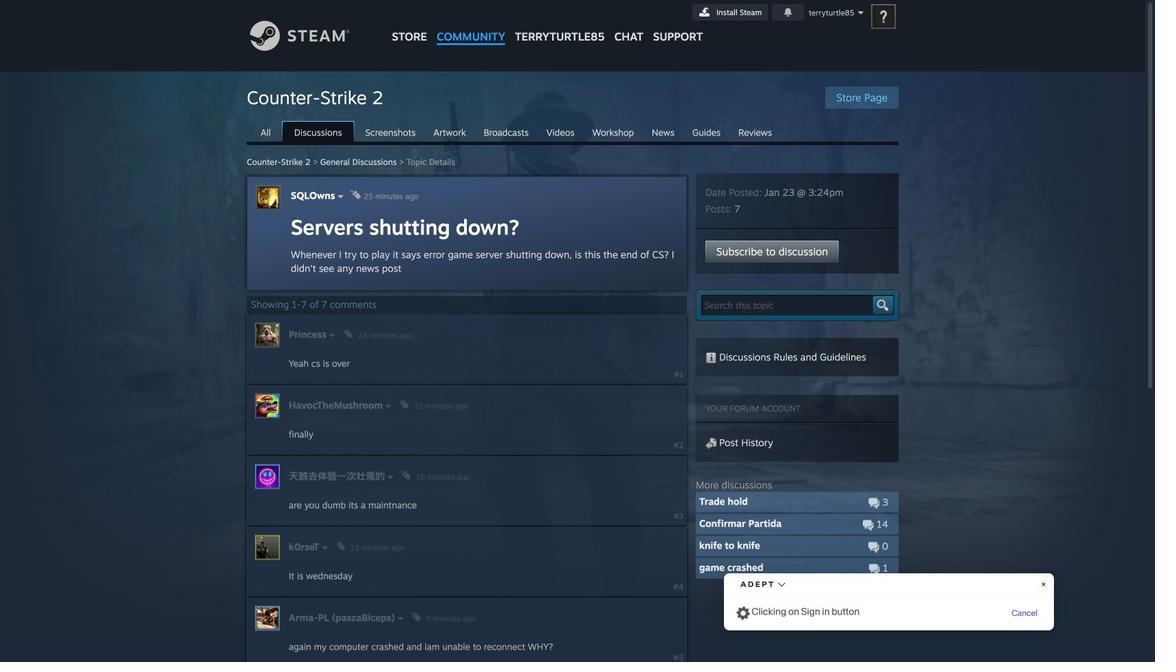 Task type: vqa. For each thing, say whether or not it's contained in the screenshot.
Online/Offline
no



Task type: locate. For each thing, give the bounding box(es) containing it.
1 vertical spatial has counter-strike 2 image
[[397, 399, 408, 410]]

0 vertical spatial has counter-strike 2 image
[[350, 189, 361, 200]]

account menu navigation
[[692, 4, 867, 21]]

Search this topic text field
[[704, 298, 872, 312]]

has counter-strike 2 image
[[341, 328, 352, 339], [400, 470, 411, 481], [334, 541, 345, 552]]

0 vertical spatial has counter-strike 2 image
[[341, 328, 352, 339]]

1 vertical spatial has counter-strike 2 image
[[400, 470, 411, 481]]

has counter-strike 2 image
[[350, 189, 361, 200], [397, 399, 408, 410], [409, 612, 420, 623]]

2 vertical spatial has counter-strike 2 image
[[409, 612, 420, 623]]

global menu navigation
[[387, 0, 708, 50]]



Task type: describe. For each thing, give the bounding box(es) containing it.
1 horizontal spatial has counter-strike 2 image
[[397, 399, 408, 410]]

0 horizontal spatial has counter-strike 2 image
[[350, 189, 361, 200]]

link to the steam homepage image
[[250, 21, 371, 51]]

2 vertical spatial has counter-strike 2 image
[[334, 541, 345, 552]]

terryturtle85 image
[[872, 5, 895, 28]]

2 horizontal spatial has counter-strike 2 image
[[409, 612, 420, 623]]



